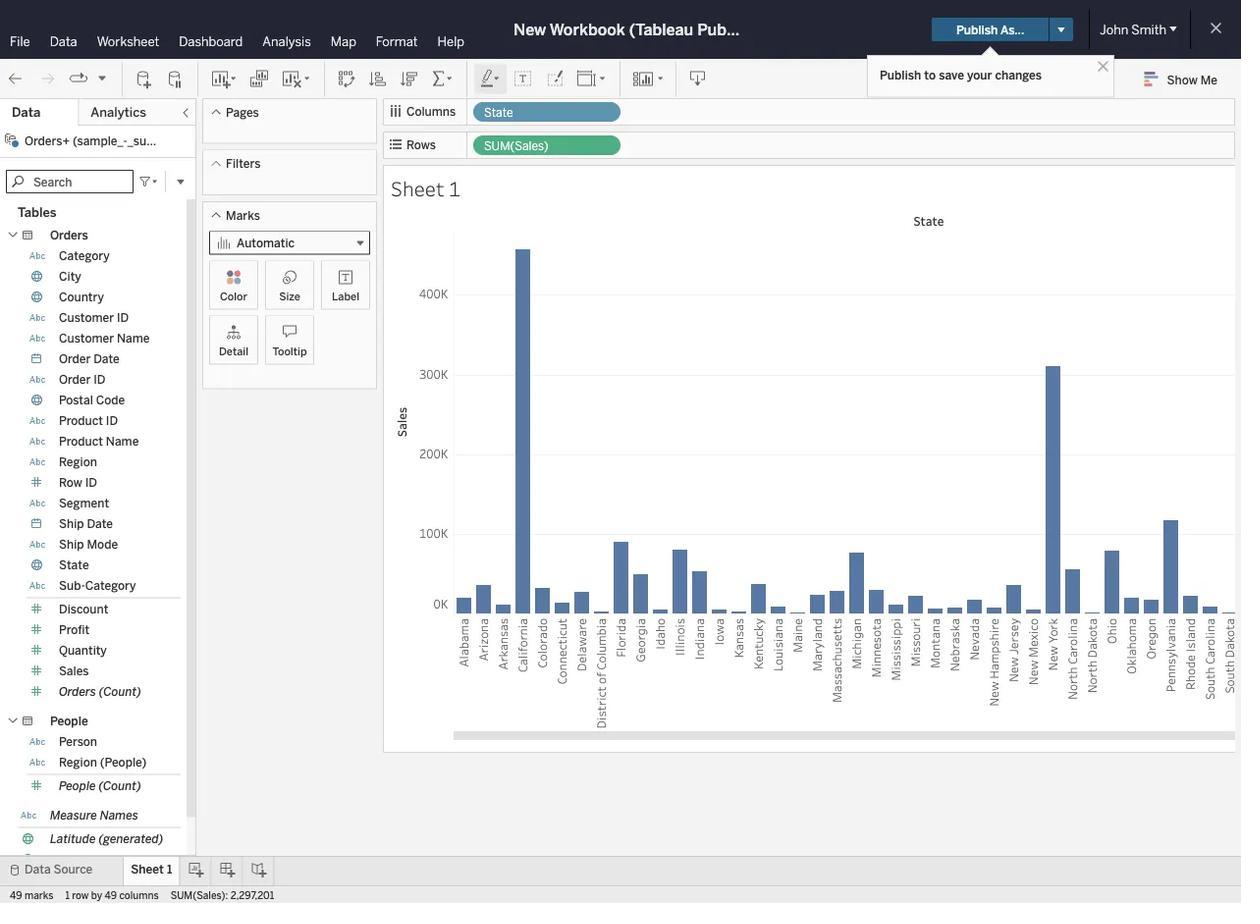 Task type: describe. For each thing, give the bounding box(es) containing it.
region (people)
[[59, 756, 147, 770]]

Missouri, State. Press Space to toggle selection. Press Escape to go back to the left margin. Use arrow keys to navigate headers text field
[[905, 615, 925, 733]]

people for people
[[50, 714, 88, 729]]

North Dakota, State. Press Space to toggle selection. Press Escape to go back to the left margin. Use arrow keys to navigate headers text field
[[1082, 615, 1102, 733]]

pages
[[226, 105, 259, 119]]

Nevada, State. Press Space to toggle selection. Press Escape to go back to the left margin. Use arrow keys to navigate headers text field
[[964, 615, 984, 733]]

2 vertical spatial state
[[59, 558, 89, 573]]

format workbook image
[[545, 69, 565, 89]]

customer for customer name
[[59, 331, 114, 346]]

customer for customer id
[[59, 311, 114, 325]]

sum(sales)
[[484, 139, 548, 153]]

New York, State. Press Space to toggle selection. Press Escape to go back to the left margin. Use arrow keys to navigate headers text field
[[1043, 615, 1063, 733]]

name for customer name
[[117, 331, 150, 346]]

Arkansas, State. Press Space to toggle selection. Press Escape to go back to the left margin. Use arrow keys to navigate headers text field
[[493, 615, 513, 733]]

mode
[[87, 538, 118, 552]]

measure
[[50, 809, 97, 823]]

product name
[[59, 435, 139, 449]]

show me button
[[1136, 64, 1235, 94]]

(sample_-
[[73, 134, 127, 148]]

show me
[[1167, 72, 1218, 87]]

New Hampshire, State. Press Space to toggle selection. Press Escape to go back to the left margin. Use arrow keys to navigate headers text field
[[984, 615, 1004, 733]]

1 49 from the left
[[10, 890, 22, 902]]

postal code
[[59, 393, 125, 408]]

filters
[[226, 157, 261, 171]]

save
[[939, 68, 964, 82]]

detail
[[219, 345, 249, 358]]

latitude (generated)
[[50, 832, 163, 847]]

sales
[[59, 664, 89, 679]]

0 vertical spatial 1
[[449, 175, 461, 202]]

customer id
[[59, 311, 129, 325]]

Indiana, State. Press Space to toggle selection. Press Escape to go back to the left margin. Use arrow keys to navigate headers text field
[[689, 615, 709, 733]]

new workbook (tableau public)
[[514, 20, 750, 39]]

replay animation image
[[69, 69, 88, 89]]

(1))
[[196, 134, 215, 148]]

dashboard
[[179, 33, 243, 49]]

show mark labels image
[[514, 69, 533, 89]]

Colorado, State. Press Space to toggle selection. Press Escape to go back to the left margin. Use arrow keys to navigate headers text field
[[532, 615, 552, 733]]

discount
[[59, 603, 108, 617]]

0 vertical spatial state
[[484, 106, 513, 120]]

Arizona, State. Press Space to toggle selection. Press Escape to go back to the left margin. Use arrow keys to navigate headers text field
[[473, 615, 493, 733]]

Florida, State. Press Space to toggle selection. Press Escape to go back to the left margin. Use arrow keys to navigate headers text field
[[611, 615, 630, 733]]

row id
[[59, 476, 97, 490]]

swap rows and columns image
[[337, 69, 356, 89]]

product for product id
[[59, 414, 103, 428]]

New Jersey, State. Press Space to toggle selection. Press Escape to go back to the left margin. Use arrow keys to navigate headers text field
[[1004, 615, 1023, 733]]

2 49 from the left
[[105, 890, 117, 902]]

product for product name
[[59, 435, 103, 449]]

clear sheet image
[[281, 69, 312, 89]]

new worksheet image
[[210, 69, 238, 89]]

columns
[[407, 105, 456, 119]]

Maine, State. Press Space to toggle selection. Press Escape to go back to the left margin. Use arrow keys to navigate headers text field
[[788, 615, 807, 733]]

id for customer id
[[117, 311, 129, 325]]

Connecticut, State. Press Space to toggle selection. Press Escape to go back to the left margin. Use arrow keys to navigate headers text field
[[552, 615, 572, 733]]

publish to save your changes
[[880, 68, 1042, 82]]

Ohio, State. Press Space to toggle selection. Press Escape to go back to the left margin. Use arrow keys to navigate headers text field
[[1102, 615, 1122, 733]]

Montana, State. Press Space to toggle selection. Press Escape to go back to the left margin. Use arrow keys to navigate headers text field
[[925, 615, 945, 733]]

marks
[[25, 890, 53, 902]]

South Dakota, State. Press Space to toggle selection. Press Escape to go back to the left margin. Use arrow keys to navigate headers text field
[[1220, 615, 1239, 733]]

Michigan, State. Press Space to toggle selection. Press Escape to go back to the left margin. Use arrow keys to navigate headers text field
[[847, 615, 866, 733]]

2,297,201
[[230, 890, 274, 902]]

me
[[1201, 72, 1218, 87]]

Delaware, State. Press Space to toggle selection. Press Escape to go back to the left margin. Use arrow keys to navigate headers text field
[[572, 615, 591, 733]]

(tableau
[[629, 20, 694, 39]]

redo image
[[37, 69, 57, 89]]

order date
[[59, 352, 120, 366]]

date for ship date
[[87, 517, 113, 531]]

sub-
[[59, 579, 85, 593]]

Illinois, State. Press Space to toggle selection. Press Escape to go back to the left margin. Use arrow keys to navigate headers text field
[[670, 615, 689, 733]]

show/hide cards image
[[632, 69, 664, 89]]

fit image
[[576, 69, 608, 89]]

customer name
[[59, 331, 150, 346]]

(count) for orders (count)
[[99, 685, 141, 699]]

people for people (count)
[[59, 779, 96, 794]]

label
[[332, 290, 360, 303]]

john smith
[[1100, 22, 1167, 37]]

1 horizontal spatial sheet 1
[[391, 175, 461, 202]]

Mississippi, State. Press Space to toggle selection. Press Escape to go back to the left margin. Use arrow keys to navigate headers text field
[[886, 615, 905, 733]]

help
[[438, 33, 465, 49]]

(count) for people (count)
[[99, 779, 141, 794]]

order id
[[59, 373, 106, 387]]

id for product id
[[106, 414, 118, 428]]

john
[[1100, 22, 1129, 37]]

row
[[59, 476, 82, 490]]

marks. press enter to open the view data window.. use arrow keys to navigate data visualization elements. image
[[454, 231, 1241, 615]]

worksheet
[[97, 33, 159, 49]]

public)
[[697, 20, 750, 39]]

new
[[514, 20, 546, 39]]

orders for orders
[[50, 228, 88, 243]]

South Carolina, State. Press Space to toggle selection. Press Escape to go back to the left margin. Use arrow keys to navigate headers text field
[[1200, 615, 1220, 733]]

segment
[[59, 496, 109, 511]]

0 vertical spatial category
[[59, 249, 110, 263]]

to
[[924, 68, 936, 82]]

id for row id
[[85, 476, 97, 490]]

as...
[[1001, 22, 1025, 37]]

Alabama, State. Press Space to toggle selection. Press Escape to go back to the left margin. Use arrow keys to navigate headers text field
[[454, 615, 473, 733]]

profit
[[59, 623, 90, 637]]

sub-category
[[59, 579, 136, 593]]

1 horizontal spatial 1
[[167, 863, 172, 877]]

Nebraska, State. Press Space to toggle selection. Press Escape to go back to the left margin. Use arrow keys to navigate headers text field
[[945, 615, 964, 733]]

publish as... button
[[932, 18, 1049, 41]]

sum(sales):
[[171, 890, 228, 902]]

data source
[[25, 863, 93, 877]]

Georgia, State. Press Space to toggle selection. Press Escape to go back to the left margin. Use arrow keys to navigate headers text field
[[630, 615, 650, 733]]

show
[[1167, 72, 1198, 87]]

quantity
[[59, 644, 107, 658]]



Task type: vqa. For each thing, say whether or not it's contained in the screenshot.
Country in the top left of the page
yes



Task type: locate. For each thing, give the bounding box(es) containing it.
people up person
[[50, 714, 88, 729]]

duplicate image
[[249, 69, 269, 89]]

sheet down rows at the top
[[391, 175, 445, 202]]

format
[[376, 33, 418, 49]]

new data source image
[[135, 69, 154, 89]]

1 vertical spatial people
[[59, 779, 96, 794]]

2 customer from the top
[[59, 331, 114, 346]]

size
[[279, 290, 300, 303]]

id for order id
[[94, 373, 106, 387]]

orders+ (sample_-_superstore (1))
[[25, 134, 215, 148]]

Rhode Island, State. Press Space to toggle selection. Press Escape to go back to the left margin. Use arrow keys to navigate headers text field
[[1180, 615, 1200, 733]]

person
[[59, 735, 97, 749]]

0 vertical spatial ship
[[59, 517, 84, 531]]

Kansas, State. Press Space to toggle selection. Press Escape to go back to the left margin. Use arrow keys to navigate headers text field
[[729, 615, 748, 733]]

1 customer from the top
[[59, 311, 114, 325]]

1 vertical spatial date
[[87, 517, 113, 531]]

sorted ascending by sum of sales within state image
[[368, 69, 388, 89]]

id
[[117, 311, 129, 325], [94, 373, 106, 387], [106, 414, 118, 428], [85, 476, 97, 490]]

product id
[[59, 414, 118, 428]]

marks
[[226, 208, 260, 222]]

tables
[[18, 205, 56, 220]]

orders down 'tables'
[[50, 228, 88, 243]]

Massachusetts, State. Press Space to toggle selection. Press Escape to go back to the left margin. Use arrow keys to navigate headers text field
[[827, 615, 847, 733]]

publish left the to
[[880, 68, 922, 82]]

1 product from the top
[[59, 414, 103, 428]]

collapse image
[[180, 107, 192, 119]]

(generated) for latitude (generated)
[[99, 832, 163, 847]]

2 region from the top
[[59, 756, 97, 770]]

2 product from the top
[[59, 435, 103, 449]]

date down customer name
[[94, 352, 120, 366]]

name
[[117, 331, 150, 346], [106, 435, 139, 449]]

sorted descending by sum of sales within state image
[[400, 69, 419, 89]]

(count) down (people)
[[99, 779, 141, 794]]

1 vertical spatial publish
[[880, 68, 922, 82]]

1 vertical spatial category
[[85, 579, 136, 593]]

1 vertical spatial order
[[59, 373, 91, 387]]

ship for ship mode
[[59, 538, 84, 552]]

category
[[59, 249, 110, 263], [85, 579, 136, 593]]

New Mexico, State. Press Space to toggle selection. Press Escape to go back to the left margin. Use arrow keys to navigate headers text field
[[1023, 615, 1043, 733]]

1
[[449, 175, 461, 202], [167, 863, 172, 877], [65, 890, 70, 902]]

2 (count) from the top
[[99, 779, 141, 794]]

1 horizontal spatial publish
[[956, 22, 998, 37]]

sheet 1
[[391, 175, 461, 202], [131, 863, 172, 877]]

data up replay animation image
[[50, 33, 77, 49]]

region up row id
[[59, 455, 97, 469]]

sheet up columns
[[131, 863, 164, 877]]

ship date
[[59, 517, 113, 531]]

Oregon, State. Press Space to toggle selection. Press Escape to go back to the left margin. Use arrow keys to navigate headers text field
[[1141, 615, 1161, 733]]

2 vertical spatial 1
[[65, 890, 70, 902]]

date up the mode
[[87, 517, 113, 531]]

(people)
[[100, 756, 147, 770]]

publish as...
[[956, 22, 1025, 37]]

product down postal
[[59, 414, 103, 428]]

latitude
[[50, 832, 96, 847]]

0 horizontal spatial publish
[[880, 68, 922, 82]]

1 vertical spatial (generated)
[[108, 853, 173, 867]]

1 vertical spatial data
[[12, 105, 40, 120]]

publish for publish as...
[[956, 22, 998, 37]]

people up measure
[[59, 779, 96, 794]]

0 vertical spatial sheet
[[391, 175, 445, 202]]

1 vertical spatial customer
[[59, 331, 114, 346]]

people (count)
[[59, 779, 141, 794]]

49
[[10, 890, 22, 902], [105, 890, 117, 902]]

category up city
[[59, 249, 110, 263]]

order for order id
[[59, 373, 91, 387]]

publish inside button
[[956, 22, 998, 37]]

1 down columns
[[449, 175, 461, 202]]

analysis
[[262, 33, 311, 49]]

your
[[967, 68, 992, 82]]

customer up order date
[[59, 331, 114, 346]]

0 horizontal spatial sheet 1
[[131, 863, 172, 877]]

publish for publish to save your changes
[[880, 68, 922, 82]]

smith
[[1132, 22, 1167, 37]]

1 vertical spatial 1
[[167, 863, 172, 877]]

0 vertical spatial date
[[94, 352, 120, 366]]

1 vertical spatial ship
[[59, 538, 84, 552]]

2 ship from the top
[[59, 538, 84, 552]]

2 vertical spatial data
[[25, 863, 51, 877]]

region for region (people)
[[59, 756, 97, 770]]

totals image
[[431, 69, 455, 89]]

pause auto updates image
[[166, 69, 186, 89]]

orders (count)
[[59, 685, 141, 699]]

changes
[[995, 68, 1042, 82]]

Pennsylvania, State. Press Space to toggle selection. Press Escape to go back to the left margin. Use arrow keys to navigate headers text field
[[1161, 615, 1180, 733]]

file
[[10, 33, 30, 49]]

data down undo image
[[12, 105, 40, 120]]

0 vertical spatial order
[[59, 352, 91, 366]]

1 order from the top
[[59, 352, 91, 366]]

customer down country on the top left of the page
[[59, 311, 114, 325]]

2 order from the top
[[59, 373, 91, 387]]

1 vertical spatial sheet
[[131, 863, 164, 877]]

name down product id
[[106, 435, 139, 449]]

id up customer name
[[117, 311, 129, 325]]

postal
[[59, 393, 93, 408]]

1 vertical spatial region
[[59, 756, 97, 770]]

0 vertical spatial (generated)
[[99, 832, 163, 847]]

49 right by
[[105, 890, 117, 902]]

Iowa, State. Press Space to toggle selection. Press Escape to go back to the left margin. Use arrow keys to navigate headers text field
[[709, 615, 729, 733]]

orders
[[50, 228, 88, 243], [59, 685, 96, 699]]

Louisiana, State. Press Space to toggle selection. Press Escape to go back to the left margin. Use arrow keys to navigate headers text field
[[768, 615, 788, 733]]

analytics
[[91, 105, 146, 120]]

source
[[54, 863, 93, 877]]

District of Columbia, State. Press Space to toggle selection. Press Escape to go back to the left margin. Use arrow keys to navigate headers text field
[[591, 615, 611, 733]]

replay animation image
[[96, 72, 108, 84]]

date for order date
[[94, 352, 120, 366]]

id right the row
[[85, 476, 97, 490]]

state
[[484, 106, 513, 120], [914, 213, 944, 229], [59, 558, 89, 573]]

1 (count) from the top
[[99, 685, 141, 699]]

0 vertical spatial region
[[59, 455, 97, 469]]

ship for ship date
[[59, 517, 84, 531]]

0 vertical spatial customer
[[59, 311, 114, 325]]

ship down segment
[[59, 517, 84, 531]]

2 horizontal spatial state
[[914, 213, 944, 229]]

publish
[[956, 22, 998, 37], [880, 68, 922, 82]]

49 marks
[[10, 890, 53, 902]]

2 horizontal spatial 1
[[449, 175, 461, 202]]

0 horizontal spatial 49
[[10, 890, 22, 902]]

longitude
[[50, 853, 105, 867]]

1 row by 49 columns
[[65, 890, 159, 902]]

0 vertical spatial orders
[[50, 228, 88, 243]]

rows
[[407, 138, 436, 152]]

1 region from the top
[[59, 455, 97, 469]]

0 vertical spatial sheet 1
[[391, 175, 461, 202]]

(count) down the quantity
[[99, 685, 141, 699]]

name for product name
[[106, 435, 139, 449]]

49 left the marks
[[10, 890, 22, 902]]

orders down "sales"
[[59, 685, 96, 699]]

1 horizontal spatial sheet
[[391, 175, 445, 202]]

date
[[94, 352, 120, 366], [87, 517, 113, 531]]

North Carolina, State. Press Space to toggle selection. Press Escape to go back to the left margin. Use arrow keys to navigate headers text field
[[1063, 615, 1082, 733]]

undo image
[[6, 69, 26, 89]]

(generated)
[[99, 832, 163, 847], [108, 853, 173, 867]]

customer
[[59, 311, 114, 325], [59, 331, 114, 346]]

0 vertical spatial (count)
[[99, 685, 141, 699]]

region down person
[[59, 756, 97, 770]]

longitude (generated)
[[50, 853, 173, 867]]

1 vertical spatial orders
[[59, 685, 96, 699]]

row
[[72, 890, 89, 902]]

category up 'discount'
[[85, 579, 136, 593]]

id down code
[[106, 414, 118, 428]]

country
[[59, 290, 104, 304]]

(generated) for longitude (generated)
[[108, 853, 173, 867]]

0 vertical spatial people
[[50, 714, 88, 729]]

sheet
[[391, 175, 445, 202], [131, 863, 164, 877]]

columns
[[119, 890, 159, 902]]

city
[[59, 270, 81, 284]]

sheet 1 up columns
[[131, 863, 172, 877]]

1 horizontal spatial state
[[484, 106, 513, 120]]

data
[[50, 33, 77, 49], [12, 105, 40, 120], [25, 863, 51, 877]]

people
[[50, 714, 88, 729], [59, 779, 96, 794]]

1 up sum(sales): on the bottom of the page
[[167, 863, 172, 877]]

region for region
[[59, 455, 97, 469]]

Search text field
[[6, 170, 134, 193]]

download image
[[688, 69, 708, 89]]

order up postal
[[59, 373, 91, 387]]

(generated) up columns
[[108, 853, 173, 867]]

data up the marks
[[25, 863, 51, 877]]

Minnesota, State. Press Space to toggle selection. Press Escape to go back to the left margin. Use arrow keys to navigate headers text field
[[866, 615, 886, 733]]

0 horizontal spatial 1
[[65, 890, 70, 902]]

Maryland, State. Press Space to toggle selection. Press Escape to go back to the left margin. Use arrow keys to navigate headers text field
[[807, 615, 827, 733]]

publish left as...
[[956, 22, 998, 37]]

1 vertical spatial name
[[106, 435, 139, 449]]

region
[[59, 455, 97, 469], [59, 756, 97, 770]]

0 vertical spatial publish
[[956, 22, 998, 37]]

product down product id
[[59, 435, 103, 449]]

highlight image
[[479, 69, 502, 89]]

tooltip
[[272, 345, 307, 358]]

code
[[96, 393, 125, 408]]

id up 'postal code'
[[94, 373, 106, 387]]

color
[[220, 290, 247, 303]]

1 vertical spatial (count)
[[99, 779, 141, 794]]

(generated) down names at left bottom
[[99, 832, 163, 847]]

1 vertical spatial product
[[59, 435, 103, 449]]

0 vertical spatial data
[[50, 33, 77, 49]]

ship mode
[[59, 538, 118, 552]]

0 horizontal spatial state
[[59, 558, 89, 573]]

0 horizontal spatial sheet
[[131, 863, 164, 877]]

_superstore
[[127, 134, 193, 148]]

(count)
[[99, 685, 141, 699], [99, 779, 141, 794]]

1 vertical spatial sheet 1
[[131, 863, 172, 877]]

orders for orders (count)
[[59, 685, 96, 699]]

1 ship from the top
[[59, 517, 84, 531]]

ship down ship date
[[59, 538, 84, 552]]

close image
[[1094, 57, 1113, 76]]

measure names
[[50, 809, 138, 823]]

order up "order id"
[[59, 352, 91, 366]]

0 vertical spatial name
[[117, 331, 150, 346]]

Kentucky, State. Press Space to toggle selection. Press Escape to go back to the left margin. Use arrow keys to navigate headers text field
[[748, 615, 768, 733]]

0 vertical spatial product
[[59, 414, 103, 428]]

Idaho, State. Press Space to toggle selection. Press Escape to go back to the left margin. Use arrow keys to navigate headers text field
[[650, 615, 670, 733]]

1 left row
[[65, 890, 70, 902]]

orders+
[[25, 134, 70, 148]]

sum(sales): 2,297,201
[[171, 890, 274, 902]]

by
[[91, 890, 102, 902]]

map
[[331, 33, 356, 49]]

1 horizontal spatial 49
[[105, 890, 117, 902]]

1 vertical spatial state
[[914, 213, 944, 229]]

Oklahoma, State. Press Space to toggle selection. Press Escape to go back to the left margin. Use arrow keys to navigate headers text field
[[1122, 615, 1141, 733]]

order for order date
[[59, 352, 91, 366]]

workbook
[[550, 20, 625, 39]]

name down customer id
[[117, 331, 150, 346]]

California, State. Press Space to toggle selection. Press Escape to go back to the left margin. Use arrow keys to navigate headers text field
[[513, 615, 532, 733]]

names
[[100, 809, 138, 823]]

product
[[59, 414, 103, 428], [59, 435, 103, 449]]

sheet 1 down rows at the top
[[391, 175, 461, 202]]



